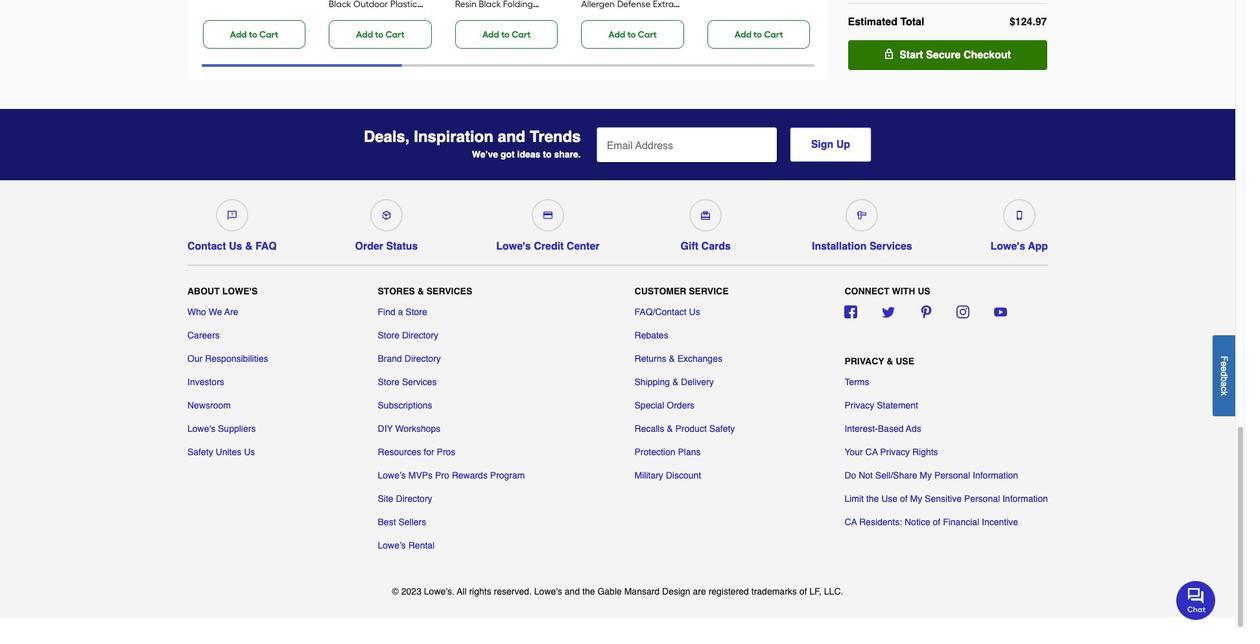 Task type: vqa. For each thing, say whether or not it's contained in the screenshot.
SITE DIRECTORY
yes



Task type: describe. For each thing, give the bounding box(es) containing it.
d
[[1219, 371, 1230, 376]]

124
[[1015, 16, 1033, 28]]

3 add to cart list item from the left
[[455, 0, 561, 49]]

of for financial
[[933, 517, 941, 527]]

0 vertical spatial a
[[398, 307, 403, 317]]

store services link
[[378, 376, 437, 389]]

recalls & product safety link
[[635, 422, 735, 435]]

my inside limit the use of my sensitive personal information link
[[910, 494, 922, 504]]

lf,
[[810, 586, 822, 597]]

military discount
[[635, 470, 701, 481]]

add to cart for third add to cart link from left
[[482, 29, 531, 40]]

lowe's right 'reserved.'
[[534, 586, 562, 597]]

estimated
[[848, 16, 898, 28]]

1 horizontal spatial the
[[866, 494, 879, 504]]

& for privacy & use
[[887, 356, 893, 366]]

are
[[224, 307, 238, 317]]

add for third add to cart link from left
[[482, 29, 499, 40]]

military
[[635, 470, 663, 481]]

terms link
[[845, 376, 869, 389]]

ca residents: notice of financial incentive
[[845, 517, 1018, 527]]

exchanges
[[678, 353, 722, 364]]

add to cart for 2nd add to cart link from the right
[[609, 29, 657, 40]]

add for 5th add to cart link from left
[[735, 29, 752, 40]]

2 vertical spatial privacy
[[880, 447, 910, 457]]

© 2023 lowe's. all rights reserved. lowe's and the gable mansard design are registered trademarks of lf, llc.
[[392, 586, 843, 597]]

sign up form
[[596, 127, 872, 163]]

returns
[[635, 353, 666, 364]]

all
[[457, 586, 467, 597]]

unites
[[216, 447, 241, 457]]

subscriptions link
[[378, 399, 432, 412]]

best sellers
[[378, 517, 426, 527]]

chat invite button image
[[1177, 580, 1216, 620]]

mvps
[[408, 470, 433, 481]]

investors link
[[187, 376, 224, 389]]

pickup image
[[382, 211, 391, 220]]

center
[[567, 241, 600, 252]]

your
[[845, 447, 863, 457]]

store for services
[[378, 377, 400, 387]]

store directory
[[378, 330, 438, 341]]

& left faq at top left
[[245, 241, 253, 252]]

store services
[[378, 377, 437, 387]]

deals, inspiration and trends we've got ideas to share.
[[364, 128, 581, 160]]

suppliers
[[218, 424, 256, 434]]

1 vertical spatial safety
[[187, 447, 213, 457]]

our
[[187, 353, 203, 364]]

shipping & delivery link
[[635, 376, 714, 389]]

resources for pros
[[378, 447, 456, 457]]

lowe's for lowe's rental
[[378, 540, 406, 551]]

instagram image
[[957, 305, 970, 318]]

faq
[[255, 241, 277, 252]]

sensitive
[[925, 494, 962, 504]]

notice
[[905, 517, 931, 527]]

0 vertical spatial personal
[[935, 470, 970, 481]]

shipping
[[635, 377, 670, 387]]

privacy for privacy & use
[[845, 356, 884, 366]]

& for recalls & product safety
[[667, 424, 673, 434]]

brand directory
[[378, 353, 441, 364]]

start
[[900, 49, 923, 61]]

5 add to cart link from the left
[[708, 20, 810, 49]]

delivery
[[681, 377, 714, 387]]

share.
[[554, 149, 581, 160]]

do
[[845, 470, 856, 481]]

site directory
[[378, 494, 432, 504]]

checkout
[[964, 49, 1011, 61]]

our responsibilities link
[[187, 352, 268, 365]]

site
[[378, 494, 393, 504]]

store inside find a store link
[[406, 307, 427, 317]]

4 add to cart link from the left
[[581, 20, 684, 49]]

mansard
[[624, 586, 660, 597]]

connect with us
[[845, 286, 930, 296]]

resources for pros link
[[378, 446, 456, 459]]

product
[[676, 424, 707, 434]]

sign up button
[[790, 127, 872, 162]]

97
[[1036, 16, 1047, 28]]

start secure checkout
[[900, 49, 1011, 61]]

and inside deals, inspiration and trends we've got ideas to share.
[[498, 128, 526, 146]]

customer
[[635, 286, 686, 296]]

lowe's app
[[991, 241, 1048, 252]]

diy workshops
[[378, 424, 441, 434]]

connect
[[845, 286, 890, 296]]

reserved.
[[494, 586, 532, 597]]

llc.
[[824, 586, 843, 597]]

privacy statement link
[[845, 399, 918, 412]]

up
[[837, 139, 850, 150]]

5 cart from the left
[[764, 29, 783, 40]]

privacy for privacy statement
[[845, 400, 875, 411]]

2 add to cart link from the left
[[329, 20, 432, 49]]

your ca privacy rights
[[845, 447, 938, 457]]

lowe's rental
[[378, 540, 435, 551]]

lowe's mvps pro rewards program
[[378, 470, 525, 481]]

special
[[635, 400, 664, 411]]

mobile image
[[1015, 211, 1024, 220]]

lowe's for lowe's credit center
[[496, 241, 531, 252]]

2 e from the top
[[1219, 366, 1230, 371]]

dimensions image
[[858, 211, 867, 220]]

k
[[1219, 391, 1230, 395]]

your ca privacy rights link
[[845, 446, 938, 459]]

3 cart from the left
[[512, 29, 531, 40]]

careers
[[187, 330, 220, 341]]

best sellers link
[[378, 516, 426, 529]]

plans
[[678, 447, 701, 457]]

recalls & product safety
[[635, 424, 735, 434]]

about lowe's
[[187, 286, 258, 296]]

1 add to cart link from the left
[[203, 20, 306, 49]]

registered
[[709, 586, 749, 597]]

with
[[892, 286, 915, 296]]

1 add to cart list item from the left
[[203, 0, 308, 49]]

2 add to cart list item from the left
[[329, 0, 434, 49]]

1 vertical spatial and
[[565, 586, 580, 597]]

add to cart for 5th add to cart link from left
[[735, 29, 783, 40]]

ca inside 'link'
[[845, 517, 857, 527]]

pros
[[437, 447, 456, 457]]

customer service
[[635, 286, 729, 296]]

trademarks
[[752, 586, 797, 597]]

are
[[693, 586, 706, 597]]

contact us & faq
[[187, 241, 277, 252]]



Task type: locate. For each thing, give the bounding box(es) containing it.
2 vertical spatial directory
[[396, 494, 432, 504]]

1 vertical spatial information
[[1003, 494, 1048, 504]]

and
[[498, 128, 526, 146], [565, 586, 580, 597]]

c
[[1219, 386, 1230, 391]]

faq/contact us link
[[635, 305, 700, 318]]

app
[[1028, 241, 1048, 252]]

2 vertical spatial services
[[402, 377, 437, 387]]

1 vertical spatial the
[[582, 586, 595, 597]]

my down rights
[[920, 470, 932, 481]]

1 vertical spatial personal
[[964, 494, 1000, 504]]

lowe's for lowe's mvps pro rewards program
[[378, 470, 406, 481]]

returns & exchanges
[[635, 353, 722, 364]]

privacy up terms
[[845, 356, 884, 366]]

services for store services
[[402, 377, 437, 387]]

3 add from the left
[[482, 29, 499, 40]]

0 horizontal spatial and
[[498, 128, 526, 146]]

1 vertical spatial privacy
[[845, 400, 875, 411]]

& up the statement
[[887, 356, 893, 366]]

0 vertical spatial of
[[900, 494, 908, 504]]

gift card image
[[701, 211, 710, 220]]

design
[[662, 586, 691, 597]]

cards
[[702, 241, 731, 252]]

0 horizontal spatial ca
[[845, 517, 857, 527]]

protection plans link
[[635, 446, 701, 459]]

deals,
[[364, 128, 410, 146]]

about
[[187, 286, 220, 296]]

0 horizontal spatial safety
[[187, 447, 213, 457]]

do not sell/share my personal information link
[[845, 469, 1018, 482]]

privacy up interest-
[[845, 400, 875, 411]]

services for installation services
[[870, 241, 912, 252]]

privacy up sell/share at right
[[880, 447, 910, 457]]

shipping & delivery
[[635, 377, 714, 387]]

add to cart for 2nd add to cart link from the left
[[356, 29, 405, 40]]

Email Address email field
[[596, 127, 777, 162]]

safety left unites
[[187, 447, 213, 457]]

installation services
[[812, 241, 912, 252]]

directory inside site directory link
[[396, 494, 432, 504]]

incentive
[[982, 517, 1018, 527]]

twitter image
[[882, 305, 895, 318]]

the
[[866, 494, 879, 504], [582, 586, 595, 597]]

0 horizontal spatial the
[[582, 586, 595, 597]]

2 add from the left
[[356, 29, 373, 40]]

and left gable
[[565, 586, 580, 597]]

a inside button
[[1219, 381, 1230, 386]]

customer care image
[[228, 211, 237, 220]]

directory up "sellers"
[[396, 494, 432, 504]]

store down stores & services
[[406, 307, 427, 317]]

& right 'stores'
[[418, 286, 424, 296]]

the left gable
[[582, 586, 595, 597]]

safety right product
[[709, 424, 735, 434]]

got
[[501, 149, 515, 160]]

ads
[[906, 424, 921, 434]]

best
[[378, 517, 396, 527]]

us for faq/contact
[[689, 307, 700, 317]]

protection plans
[[635, 447, 701, 457]]

5 add to cart list item from the left
[[708, 0, 813, 49]]

lowe's down the newsroom link
[[187, 424, 215, 434]]

sign up
[[811, 139, 850, 150]]

estimated total
[[848, 16, 925, 28]]

1 cart from the left
[[259, 29, 278, 40]]

use
[[896, 356, 915, 366], [882, 494, 898, 504]]

add to cart
[[230, 29, 278, 40], [356, 29, 405, 40], [482, 29, 531, 40], [609, 29, 657, 40], [735, 29, 783, 40]]

military discount link
[[635, 469, 701, 482]]

0 vertical spatial my
[[920, 470, 932, 481]]

who
[[187, 307, 206, 317]]

2 vertical spatial us
[[244, 447, 255, 457]]

to inside deals, inspiration and trends we've got ideas to share.
[[543, 149, 552, 160]]

2 vertical spatial of
[[800, 586, 807, 597]]

2 horizontal spatial of
[[933, 517, 941, 527]]

1 horizontal spatial of
[[900, 494, 908, 504]]

facebook image
[[845, 305, 858, 318]]

directory for brand directory
[[405, 353, 441, 364]]

secure image
[[884, 49, 895, 59]]

us right unites
[[244, 447, 255, 457]]

1 vertical spatial my
[[910, 494, 922, 504]]

lowe's app link
[[991, 194, 1048, 252]]

add for first add to cart link from left
[[230, 29, 247, 40]]

limit the use of my sensitive personal information link
[[845, 492, 1048, 505]]

& right returns
[[669, 353, 675, 364]]

4 add to cart from the left
[[609, 29, 657, 40]]

1 vertical spatial of
[[933, 517, 941, 527]]

e up b
[[1219, 366, 1230, 371]]

my inside do not sell/share my personal information link
[[920, 470, 932, 481]]

directory down 'store directory' link
[[405, 353, 441, 364]]

2 lowe's from the top
[[378, 540, 406, 551]]

lowe's.
[[424, 586, 455, 597]]

order status link
[[355, 194, 418, 252]]

use inside limit the use of my sensitive personal information link
[[882, 494, 898, 504]]

inspiration
[[414, 128, 494, 146]]

store inside 'store directory' link
[[378, 330, 400, 341]]

stores
[[378, 286, 415, 296]]

3 add to cart from the left
[[482, 29, 531, 40]]

use for the
[[882, 494, 898, 504]]

youtube image
[[994, 305, 1007, 318]]

workshops
[[395, 424, 441, 434]]

directory
[[402, 330, 438, 341], [405, 353, 441, 364], [396, 494, 432, 504]]

$ 124 . 97
[[1010, 16, 1047, 28]]

add for 2nd add to cart link from the right
[[609, 29, 626, 40]]

use down sell/share at right
[[882, 494, 898, 504]]

a right find
[[398, 307, 403, 317]]

4 add to cart list item from the left
[[581, 0, 687, 49]]

financial
[[943, 517, 980, 527]]

us
[[229, 241, 242, 252], [689, 307, 700, 317], [244, 447, 255, 457]]

our responsibilities
[[187, 353, 268, 364]]

store down brand at the bottom left of page
[[378, 377, 400, 387]]

0 vertical spatial store
[[406, 307, 427, 317]]

lowe's for lowe's suppliers
[[187, 424, 215, 434]]

1 vertical spatial use
[[882, 494, 898, 504]]

add to cart for first add to cart link from left
[[230, 29, 278, 40]]

interest-
[[845, 424, 878, 434]]

of inside 'link'
[[933, 517, 941, 527]]

of for my
[[900, 494, 908, 504]]

5 add to cart from the left
[[735, 29, 783, 40]]

of left lf,
[[800, 586, 807, 597]]

4 add from the left
[[609, 29, 626, 40]]

gift cards link
[[678, 194, 734, 252]]

0 vertical spatial privacy
[[845, 356, 884, 366]]

2 add to cart from the left
[[356, 29, 405, 40]]

0 horizontal spatial a
[[398, 307, 403, 317]]

1 e from the top
[[1219, 361, 1230, 366]]

site directory link
[[378, 492, 432, 505]]

add for 2nd add to cart link from the left
[[356, 29, 373, 40]]

safety unites us
[[187, 447, 255, 457]]

0 horizontal spatial of
[[800, 586, 807, 597]]

1 vertical spatial directory
[[405, 353, 441, 364]]

the right limit
[[866, 494, 879, 504]]

& for returns & exchanges
[[669, 353, 675, 364]]

terms
[[845, 377, 869, 387]]

2023
[[401, 586, 422, 597]]

services inside "link"
[[402, 377, 437, 387]]

directory up 'brand directory' link
[[402, 330, 438, 341]]

1 horizontal spatial and
[[565, 586, 580, 597]]

lowe's suppliers
[[187, 424, 256, 434]]

for
[[424, 447, 434, 457]]

order
[[355, 241, 383, 252]]

pinterest image
[[919, 305, 932, 318]]

1 horizontal spatial ca
[[866, 447, 878, 457]]

5 add from the left
[[735, 29, 752, 40]]

0 vertical spatial safety
[[709, 424, 735, 434]]

lowe's mvps pro rewards program link
[[378, 469, 525, 482]]

1 horizontal spatial a
[[1219, 381, 1230, 386]]

add to cart list item
[[203, 0, 308, 49], [329, 0, 434, 49], [455, 0, 561, 49], [581, 0, 687, 49], [708, 0, 813, 49]]

lowe's for lowe's app
[[991, 241, 1025, 252]]

lowe's left credit
[[496, 241, 531, 252]]

1 vertical spatial ca
[[845, 517, 857, 527]]

$
[[1010, 16, 1015, 28]]

personal up limit the use of my sensitive personal information link
[[935, 470, 970, 481]]

rights
[[913, 447, 938, 457]]

1 vertical spatial a
[[1219, 381, 1230, 386]]

we've
[[472, 149, 498, 160]]

personal up incentive at right bottom
[[964, 494, 1000, 504]]

a up k
[[1219, 381, 1230, 386]]

to
[[249, 29, 257, 40], [375, 29, 384, 40], [501, 29, 510, 40], [628, 29, 636, 40], [754, 29, 762, 40], [543, 149, 552, 160]]

rebates link
[[635, 329, 668, 342]]

statement
[[877, 400, 918, 411]]

protection
[[635, 447, 676, 457]]

ca down limit
[[845, 517, 857, 527]]

privacy
[[845, 356, 884, 366], [845, 400, 875, 411], [880, 447, 910, 457]]

my up notice
[[910, 494, 922, 504]]

gable
[[598, 586, 622, 597]]

1 horizontal spatial us
[[244, 447, 255, 457]]

e up d
[[1219, 361, 1230, 366]]

store up brand at the bottom left of page
[[378, 330, 400, 341]]

4 cart from the left
[[638, 29, 657, 40]]

lowe's credit center
[[496, 241, 600, 252]]

0 vertical spatial us
[[229, 241, 242, 252]]

f e e d b a c k
[[1219, 356, 1230, 395]]

store for directory
[[378, 330, 400, 341]]

& for stores & services
[[418, 286, 424, 296]]

lowe's up are
[[222, 286, 258, 296]]

0 vertical spatial the
[[866, 494, 879, 504]]

lowe's down best
[[378, 540, 406, 551]]

use for &
[[896, 356, 915, 366]]

credit card image
[[543, 211, 553, 220]]

investors
[[187, 377, 224, 387]]

rental
[[408, 540, 435, 551]]

1 add from the left
[[230, 29, 247, 40]]

returns & exchanges link
[[635, 352, 722, 365]]

& for shipping & delivery
[[673, 377, 679, 387]]

2 horizontal spatial us
[[689, 307, 700, 317]]

store inside store services "link"
[[378, 377, 400, 387]]

directory for site directory
[[396, 494, 432, 504]]

us for contact
[[229, 241, 242, 252]]

0 vertical spatial services
[[870, 241, 912, 252]]

1 vertical spatial lowe's
[[378, 540, 406, 551]]

and up got
[[498, 128, 526, 146]]

services up find a store
[[427, 286, 472, 296]]

brand directory link
[[378, 352, 441, 365]]

ca residents: notice of financial incentive link
[[845, 516, 1018, 529]]

of down sell/share at right
[[900, 494, 908, 504]]

us
[[918, 286, 930, 296]]

us right contact
[[229, 241, 242, 252]]

& right recalls at the right bottom of page
[[667, 424, 673, 434]]

limit
[[845, 494, 864, 504]]

newsroom
[[187, 400, 231, 411]]

services up connect with us
[[870, 241, 912, 252]]

0 vertical spatial ca
[[866, 447, 878, 457]]

directory inside 'store directory' link
[[402, 330, 438, 341]]

lowe's up site
[[378, 470, 406, 481]]

2 cart from the left
[[386, 29, 405, 40]]

ca right your
[[866, 447, 878, 457]]

1 lowe's from the top
[[378, 470, 406, 481]]

ideas
[[517, 149, 541, 160]]

directory inside 'brand directory' link
[[405, 353, 441, 364]]

0 vertical spatial use
[[896, 356, 915, 366]]

0 horizontal spatial us
[[229, 241, 242, 252]]

contact
[[187, 241, 226, 252]]

find a store link
[[378, 305, 427, 318]]

0 vertical spatial lowe's
[[378, 470, 406, 481]]

1 horizontal spatial safety
[[709, 424, 735, 434]]

0 vertical spatial information
[[973, 470, 1018, 481]]

1 vertical spatial us
[[689, 307, 700, 317]]

©
[[392, 586, 399, 597]]

secure
[[926, 49, 961, 61]]

1 add to cart from the left
[[230, 29, 278, 40]]

1 vertical spatial services
[[427, 286, 472, 296]]

order status
[[355, 241, 418, 252]]

f e e d b a c k button
[[1213, 335, 1236, 416]]

services down the brand directory
[[402, 377, 437, 387]]

of right notice
[[933, 517, 941, 527]]

& left delivery
[[673, 377, 679, 387]]

special orders
[[635, 400, 695, 411]]

1 vertical spatial store
[[378, 330, 400, 341]]

0 vertical spatial directory
[[402, 330, 438, 341]]

use up the statement
[[896, 356, 915, 366]]

my
[[920, 470, 932, 481], [910, 494, 922, 504]]

sell/share
[[876, 470, 917, 481]]

careers link
[[187, 329, 220, 342]]

lowe's credit center link
[[496, 194, 600, 252]]

directory for store directory
[[402, 330, 438, 341]]

2 vertical spatial store
[[378, 377, 400, 387]]

us down the customer service
[[689, 307, 700, 317]]

diy
[[378, 424, 393, 434]]

0 vertical spatial and
[[498, 128, 526, 146]]

3 add to cart link from the left
[[455, 20, 558, 49]]

lowe's left app
[[991, 241, 1025, 252]]



